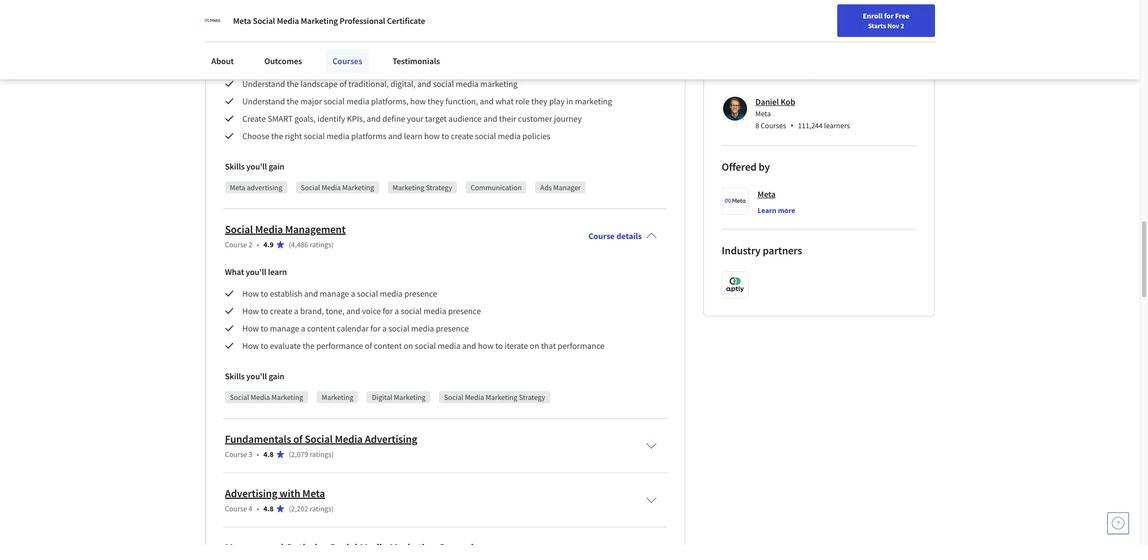 Task type: vqa. For each thing, say whether or not it's contained in the screenshot.
bottommost Social Media Marketing
yes



Task type: locate. For each thing, give the bounding box(es) containing it.
how up the create smart goals, identify kpis, and define your target audience and their customer journey in the top of the page
[[410, 96, 426, 107]]

social media marketing up management
[[301, 183, 374, 192]]

create down audience
[[451, 131, 473, 141]]

they up target
[[428, 96, 444, 107]]

right
[[285, 131, 302, 141]]

your right 'find' at right top
[[854, 12, 868, 22]]

0 horizontal spatial advertising
[[225, 486, 277, 500]]

advertising up 4
[[225, 486, 277, 500]]

4.8
[[263, 450, 274, 459], [263, 504, 274, 514]]

( down with
[[289, 504, 291, 514]]

1 vertical spatial presence
[[448, 306, 481, 316]]

they
[[428, 96, 444, 107], [531, 96, 547, 107]]

performance right that
[[558, 340, 604, 351]]

starts
[[868, 21, 886, 30]]

course details button
[[580, 215, 666, 257]]

0 vertical spatial ratings
[[310, 240, 332, 250]]

journey
[[554, 113, 582, 124]]

0 vertical spatial skills
[[225, 161, 245, 172]]

2 what you'll learn from the top
[[225, 266, 287, 277]]

1 vertical spatial your
[[407, 113, 424, 124]]

find your new career link
[[833, 11, 912, 24]]

course 3 •
[[225, 450, 259, 459]]

1 vertical spatial for
[[383, 306, 393, 316]]

2 vertical spatial ratings
[[310, 504, 332, 514]]

1 vertical spatial manage
[[270, 323, 299, 334]]

0 horizontal spatial your
[[407, 113, 424, 124]]

2 understand from the top
[[242, 96, 285, 107]]

0 vertical spatial )
[[332, 240, 334, 250]]

calendar
[[337, 323, 369, 334]]

learners right 111,244
[[824, 121, 850, 131]]

1 horizontal spatial 2
[[901, 21, 904, 30]]

1 vertical spatial (
[[289, 450, 291, 459]]

skills you'll gain down evaluate
[[225, 371, 284, 382]]

course left 4.9
[[225, 240, 247, 250]]

content
[[307, 323, 335, 334], [374, 340, 402, 351]]

0 vertical spatial for
[[884, 11, 894, 21]]

courses right 27
[[765, 71, 790, 81]]

marketing up courses link
[[357, 13, 404, 26]]

8
[[756, 121, 759, 131]]

social media marketing up the fundamentals at left
[[230, 392, 303, 402]]

skills you'll gain
[[225, 161, 284, 172], [225, 371, 284, 382]]

1 horizontal spatial of
[[339, 78, 347, 89]]

of down how to manage a content calendar for a social media presence at bottom
[[365, 340, 372, 351]]

( down social media management
[[289, 240, 291, 250]]

1 vertical spatial ratings
[[310, 450, 332, 459]]

• right 4
[[257, 504, 259, 514]]

1 vertical spatial skills
[[225, 371, 245, 382]]

understand for understand the major social media platforms, how they function, and what role they play in marketing
[[242, 96, 285, 107]]

2 ( from the top
[[289, 450, 291, 459]]

( down fundamentals of social media advertising at left bottom
[[289, 450, 291, 459]]

1 horizontal spatial they
[[531, 96, 547, 107]]

1 on from the left
[[404, 340, 413, 351]]

2 ) from the top
[[332, 450, 334, 459]]

1 ( from the top
[[289, 240, 291, 250]]

on up 'digital marketing'
[[404, 340, 413, 351]]

0 horizontal spatial performance
[[316, 340, 363, 351]]

2 skills from the top
[[225, 371, 245, 382]]

marketing left digital
[[322, 392, 353, 402]]

skills for how to evaluate the performance of content on social media and how to iterate on that performance
[[225, 371, 245, 382]]

1 horizontal spatial your
[[854, 12, 868, 22]]

0 vertical spatial how
[[410, 96, 426, 107]]

role
[[515, 96, 530, 107]]

meta up learn at the right of page
[[758, 189, 776, 200]]

learners
[[828, 71, 854, 81], [824, 121, 850, 131]]

for up nov
[[884, 11, 894, 21]]

2 vertical spatial of
[[293, 432, 303, 446]]

marketing down iterate
[[486, 392, 518, 402]]

1 gain from the top
[[269, 161, 284, 172]]

to for how to establish and manage a social media presence
[[261, 288, 268, 299]]

manage up evaluate
[[270, 323, 299, 334]]

what you'll learn for how
[[225, 266, 287, 277]]

and left iterate
[[462, 340, 476, 351]]

0 horizontal spatial opens in a new tab image
[[408, 81, 417, 90]]

0 vertical spatial learners
[[828, 71, 854, 81]]

performance
[[316, 340, 363, 351], [558, 340, 604, 351]]

meta image
[[205, 13, 220, 28]]

advertising with meta link
[[225, 486, 325, 500]]

marketing up what at the left of the page
[[480, 78, 518, 89]]

0 vertical spatial presence
[[404, 288, 437, 299]]

0 vertical spatial 4.8
[[263, 450, 274, 459]]

2 opens in a new tab image from the left
[[514, 81, 523, 90]]

2,079
[[291, 450, 308, 459]]

courses up traditional,
[[333, 55, 362, 66]]

understand up "create"
[[242, 96, 285, 107]]

of up 2,079
[[293, 432, 303, 446]]

2 how from the top
[[242, 306, 259, 316]]

1 vertical spatial )
[[332, 450, 334, 459]]

testimonials link
[[386, 49, 447, 73]]

1 horizontal spatial advertising
[[365, 432, 417, 446]]

course left 4
[[225, 504, 247, 514]]

course left details
[[589, 231, 615, 241]]

27
[[756, 71, 763, 81]]

1 vertical spatial what you'll learn
[[225, 266, 287, 277]]

0 vertical spatial your
[[854, 12, 868, 22]]

skills you'll gain for how
[[225, 371, 284, 382]]

1 vertical spatial courses
[[765, 71, 790, 81]]

opens in a new tab image up kpis, at the left of the page
[[361, 103, 370, 112]]

of
[[339, 78, 347, 89], [365, 340, 372, 351], [293, 432, 303, 446]]

0 horizontal spatial create
[[270, 306, 292, 316]]

courses
[[333, 55, 362, 66], [765, 71, 790, 81], [761, 121, 786, 131]]

the for major
[[287, 96, 299, 107]]

• left 4.9
[[257, 240, 259, 250]]

1 vertical spatial marketing
[[575, 96, 612, 107]]

introduction to social media marketing link
[[225, 13, 404, 26]]

courses link
[[326, 49, 369, 73]]

2 vertical spatial for
[[370, 323, 381, 334]]

create down establish
[[270, 306, 292, 316]]

the
[[287, 78, 299, 89], [287, 96, 299, 107], [271, 131, 283, 141], [303, 340, 315, 351]]

1 vertical spatial learn
[[404, 131, 423, 141]]

the left major
[[287, 96, 299, 107]]

0 vertical spatial gain
[[269, 161, 284, 172]]

and right kpis, at the left of the page
[[367, 113, 381, 124]]

1 skills you'll gain from the top
[[225, 161, 284, 172]]

2 they from the left
[[531, 96, 547, 107]]

understand down outcomes
[[242, 78, 285, 89]]

1 vertical spatial understand
[[242, 96, 285, 107]]

help center image
[[1112, 517, 1125, 530]]

kpis,
[[347, 113, 365, 124]]

learn down introduction
[[268, 57, 287, 67]]

opens in a new tab image up the create smart goals, identify kpis, and define your target audience and their customer journey in the top of the page
[[420, 103, 428, 112]]

0 horizontal spatial strategy
[[426, 183, 452, 192]]

• inside daniel kob meta 8 courses • 111,244 learners
[[791, 120, 794, 132]]

introduction
[[225, 13, 283, 26]]

1 horizontal spatial strategy
[[519, 392, 545, 402]]

1 understand from the top
[[242, 78, 285, 89]]

0 vertical spatial (
[[289, 240, 291, 250]]

marketing
[[357, 13, 404, 26], [301, 15, 338, 26], [342, 183, 374, 192], [393, 183, 424, 192], [271, 392, 303, 402], [322, 392, 353, 402], [394, 392, 426, 402], [486, 392, 518, 402]]

0 horizontal spatial content
[[307, 323, 335, 334]]

media
[[327, 13, 355, 26], [277, 15, 299, 26], [322, 183, 341, 192], [255, 222, 283, 236], [251, 392, 270, 402], [465, 392, 484, 402], [335, 432, 363, 446]]

111,244
[[798, 121, 823, 131]]

4 how from the top
[[242, 340, 259, 351]]

1 vertical spatial advertising
[[225, 486, 277, 500]]

1 vertical spatial gain
[[269, 371, 284, 382]]

1 vertical spatial what
[[225, 266, 244, 277]]

gain down evaluate
[[269, 371, 284, 382]]

1 opens in a new tab image from the left
[[361, 103, 370, 112]]

gain for to
[[269, 371, 284, 382]]

None search field
[[155, 7, 416, 29]]

and up the brand,
[[304, 288, 318, 299]]

and up understand the major social media platforms, how they function, and what role they play in marketing
[[417, 78, 431, 89]]

marketing up the fundamentals at left
[[271, 392, 303, 402]]

1 vertical spatial skills you'll gain
[[225, 371, 284, 382]]

courses right 8
[[761, 121, 786, 131]]

0 horizontal spatial of
[[293, 432, 303, 446]]

1 horizontal spatial manage
[[320, 288, 349, 299]]

1 horizontal spatial opens in a new tab image
[[420, 103, 428, 112]]

social
[[297, 13, 325, 26], [253, 15, 275, 26], [301, 183, 320, 192], [225, 222, 253, 236], [230, 392, 249, 402], [444, 392, 463, 402], [305, 432, 333, 446]]

0 vertical spatial understand
[[242, 78, 285, 89]]

your
[[854, 12, 868, 22], [407, 113, 424, 124]]

industry
[[722, 244, 761, 257]]

content down the brand,
[[307, 323, 335, 334]]

fundamentals
[[225, 432, 291, 446]]

testimonials
[[393, 55, 440, 66]]

policies
[[523, 131, 551, 141]]

meta for meta advertising
[[230, 183, 245, 192]]

brand,
[[300, 306, 324, 316]]

1 skills from the top
[[225, 161, 245, 172]]

4.8 for fundamentals
[[263, 450, 274, 459]]

1 what you'll learn from the top
[[225, 57, 287, 67]]

choose the right social media platforms and learn how to create social media policies
[[242, 131, 551, 141]]

skills for choose the right social media platforms and learn how to create social media policies
[[225, 161, 245, 172]]

how to manage a content calendar for a social media presence
[[242, 323, 469, 334]]

1 horizontal spatial for
[[383, 306, 393, 316]]

course for fundamentals of social media advertising
[[225, 450, 247, 459]]

0 vertical spatial manage
[[320, 288, 349, 299]]

0 vertical spatial 2
[[901, 21, 904, 30]]

meta for meta
[[758, 189, 776, 200]]

what down course 2 • at the top left of the page
[[225, 266, 244, 277]]

2 what from the top
[[225, 266, 244, 277]]

meta right meta image
[[233, 15, 251, 26]]

2 vertical spatial learn
[[268, 266, 287, 277]]

1 vertical spatial 4.8
[[263, 504, 274, 514]]

) down management
[[332, 240, 334, 250]]

course
[[589, 231, 615, 241], [225, 240, 247, 250], [225, 450, 247, 459], [225, 504, 247, 514]]

1 horizontal spatial opens in a new tab image
[[514, 81, 523, 90]]

professional
[[340, 15, 385, 26]]

1 ratings from the top
[[310, 240, 332, 250]]

meta up ( 2,202 ratings )
[[302, 486, 325, 500]]

course 4 •
[[225, 504, 259, 514]]

opens in a new tab image left what at the left of the page
[[481, 103, 490, 112]]

) for management
[[332, 240, 334, 250]]

how down target
[[424, 131, 440, 141]]

• for advertising with meta
[[257, 504, 259, 514]]

3 how from the top
[[242, 323, 259, 334]]

gain up the advertising
[[269, 161, 284, 172]]

what for understand the landscape of traditional, digital, and social media marketing
[[225, 57, 244, 67]]

ratings for management
[[310, 240, 332, 250]]

function,
[[446, 96, 478, 107]]

2 4.8 from the top
[[263, 504, 274, 514]]

2 vertical spatial )
[[332, 504, 334, 514]]

what you'll learn down 4.9
[[225, 266, 287, 277]]

1 vertical spatial learners
[[824, 121, 850, 131]]

2 horizontal spatial of
[[365, 340, 372, 351]]

0 vertical spatial learn
[[268, 57, 287, 67]]

offered by
[[722, 160, 770, 173]]

2 vertical spatial courses
[[761, 121, 786, 131]]

0 vertical spatial strategy
[[426, 183, 452, 192]]

4.9
[[263, 240, 274, 250]]

ratings right 2,202
[[310, 504, 332, 514]]

2 skills you'll gain from the top
[[225, 371, 284, 382]]

2 vertical spatial (
[[289, 504, 291, 514]]

english
[[932, 12, 958, 23]]

opens in a new tab image up role
[[514, 81, 523, 90]]

ads manager
[[540, 183, 581, 192]]

courses inside daniel kob meta 8 courses • 111,244 learners
[[761, 121, 786, 131]]

0 horizontal spatial marketing
[[480, 78, 518, 89]]

learners right 508,025
[[828, 71, 854, 81]]

your left target
[[407, 113, 424, 124]]

meta down daniel
[[756, 109, 771, 119]]

0 vertical spatial what
[[225, 57, 244, 67]]

what you'll learn down introduction
[[225, 57, 287, 67]]

1 ) from the top
[[332, 240, 334, 250]]

marketing right in
[[575, 96, 612, 107]]

the right evaluate
[[303, 340, 315, 351]]

2 ratings from the top
[[310, 450, 332, 459]]

learn more button
[[758, 205, 795, 216]]

for down voice
[[370, 323, 381, 334]]

strategy
[[426, 183, 452, 192], [519, 392, 545, 402]]

on left that
[[530, 340, 539, 351]]

4.8 down advertising with meta link
[[263, 504, 274, 514]]

0 horizontal spatial on
[[404, 340, 413, 351]]

opens in a new tab image
[[408, 81, 417, 90], [514, 81, 523, 90]]

2 left 4.9
[[249, 240, 252, 250]]

1 4.8 from the top
[[263, 450, 274, 459]]

opens in a new tab image
[[361, 103, 370, 112], [420, 103, 428, 112], [481, 103, 490, 112]]

advertising down 'digital marketing'
[[365, 432, 417, 446]]

2 gain from the top
[[269, 371, 284, 382]]

1 vertical spatial 2
[[249, 240, 252, 250]]

manage up tone, at the left of the page
[[320, 288, 349, 299]]

the left the right
[[271, 131, 283, 141]]

0 vertical spatial courses
[[333, 55, 362, 66]]

content down how to manage a content calendar for a social media presence at bottom
[[374, 340, 402, 351]]

4.8 right 3 on the bottom of the page
[[263, 450, 274, 459]]

performance down calendar
[[316, 340, 363, 351]]

what for how to establish and manage a social media presence
[[225, 266, 244, 277]]

learn down the create smart goals, identify kpis, and define your target audience and their customer journey in the top of the page
[[404, 131, 423, 141]]

1 vertical spatial content
[[374, 340, 402, 351]]

a down the how to create a brand, tone, and voice for a social media presence
[[382, 323, 387, 334]]

ratings down fundamentals of social media advertising at left bottom
[[310, 450, 332, 459]]

course left 3 on the bottom of the page
[[225, 450, 247, 459]]

2 horizontal spatial opens in a new tab image
[[481, 103, 490, 112]]

1 performance from the left
[[316, 340, 363, 351]]

course 2 •
[[225, 240, 259, 250]]

for right voice
[[383, 306, 393, 316]]

in
[[566, 96, 573, 107]]

a
[[351, 288, 355, 299], [294, 306, 299, 316], [395, 306, 399, 316], [301, 323, 305, 334], [382, 323, 387, 334]]

1 how from the top
[[242, 288, 259, 299]]

ratings
[[310, 240, 332, 250], [310, 450, 332, 459], [310, 504, 332, 514]]

landscape
[[300, 78, 338, 89]]

ratings down management
[[310, 240, 332, 250]]

•
[[794, 70, 798, 82], [791, 120, 794, 132], [257, 240, 259, 250], [257, 450, 259, 459], [257, 504, 259, 514]]

) down fundamentals of social media advertising at left bottom
[[332, 450, 334, 459]]

0 horizontal spatial manage
[[270, 323, 299, 334]]

how
[[242, 288, 259, 299], [242, 306, 259, 316], [242, 323, 259, 334], [242, 340, 259, 351]]

a right voice
[[395, 306, 399, 316]]

2 horizontal spatial for
[[884, 11, 894, 21]]

2 right nov
[[901, 21, 904, 30]]

3 ( from the top
[[289, 504, 291, 514]]

they right role
[[531, 96, 547, 107]]

0 horizontal spatial 2
[[249, 240, 252, 250]]

of down courses link
[[339, 78, 347, 89]]

learn up establish
[[268, 266, 287, 277]]

social
[[433, 78, 454, 89], [324, 96, 345, 107], [304, 131, 325, 141], [475, 131, 496, 141], [357, 288, 378, 299], [401, 306, 422, 316], [388, 323, 410, 334], [415, 340, 436, 351]]

skills you'll gain up meta advertising
[[225, 161, 284, 172]]

1 vertical spatial of
[[365, 340, 372, 351]]

1 vertical spatial create
[[270, 306, 292, 316]]

meta left the advertising
[[230, 183, 245, 192]]

1 horizontal spatial performance
[[558, 340, 604, 351]]

1 horizontal spatial on
[[530, 340, 539, 351]]

27 courses • 508,025 learners
[[756, 70, 854, 82]]

)
[[332, 240, 334, 250], [332, 450, 334, 459], [332, 504, 334, 514]]

how left iterate
[[478, 340, 494, 351]]

0 vertical spatial what you'll learn
[[225, 57, 287, 67]]

0 vertical spatial skills you'll gain
[[225, 161, 284, 172]]

meta
[[233, 15, 251, 26], [756, 109, 771, 119], [230, 183, 245, 192], [758, 189, 776, 200], [302, 486, 325, 500]]

3 ratings from the top
[[310, 504, 332, 514]]

2
[[901, 21, 904, 30], [249, 240, 252, 250]]

1 what from the top
[[225, 57, 244, 67]]

0 horizontal spatial opens in a new tab image
[[361, 103, 370, 112]]

you'll
[[246, 57, 266, 67], [246, 161, 267, 172], [246, 266, 266, 277], [246, 371, 267, 382]]

0 vertical spatial marketing
[[480, 78, 518, 89]]

0 horizontal spatial they
[[428, 96, 444, 107]]

• right 3 on the bottom of the page
[[257, 450, 259, 459]]

the down outcomes link
[[287, 78, 299, 89]]

0 vertical spatial create
[[451, 131, 473, 141]]

fundamentals of social media advertising
[[225, 432, 417, 446]]

• left 111,244
[[791, 120, 794, 132]]

opens in a new tab image up understand the major social media platforms, how they function, and what role they play in marketing
[[408, 81, 417, 90]]

learn
[[268, 57, 287, 67], [404, 131, 423, 141], [268, 266, 287, 277]]

0 horizontal spatial for
[[370, 323, 381, 334]]

and left what at the left of the page
[[480, 96, 494, 107]]

tone,
[[326, 306, 345, 316]]

understand
[[242, 78, 285, 89], [242, 96, 285, 107]]

the for landscape
[[287, 78, 299, 89]]

3 ) from the top
[[332, 504, 334, 514]]



Task type: describe. For each thing, give the bounding box(es) containing it.
( for media
[[289, 240, 291, 250]]

and up calendar
[[346, 306, 360, 316]]

how to evaluate the performance of content on social media and how to iterate on that performance
[[242, 340, 604, 351]]

1 they from the left
[[428, 96, 444, 107]]

4
[[249, 504, 252, 514]]

marketing left professional
[[301, 15, 338, 26]]

0 vertical spatial of
[[339, 78, 347, 89]]

platforms,
[[371, 96, 409, 107]]

1 horizontal spatial content
[[374, 340, 402, 351]]

to for how to manage a content calendar for a social media presence
[[261, 323, 268, 334]]

what
[[496, 96, 514, 107]]

management
[[285, 222, 346, 236]]

find your new career
[[838, 12, 907, 22]]

how for how to establish and manage a social media presence
[[242, 288, 259, 299]]

course inside dropdown button
[[589, 231, 615, 241]]

and down "define"
[[388, 131, 402, 141]]

what you'll learn for understand
[[225, 57, 287, 67]]

( 2,079 ratings )
[[289, 450, 334, 459]]

evaluate
[[270, 340, 301, 351]]

0 vertical spatial advertising
[[365, 432, 417, 446]]

) for social
[[332, 450, 334, 459]]

2 vertical spatial how
[[478, 340, 494, 351]]

ratings for social
[[310, 450, 332, 459]]

social media marketing strategy
[[444, 392, 545, 402]]

ads
[[540, 183, 552, 192]]

meta for meta social media marketing professional certificate
[[233, 15, 251, 26]]

to for how to evaluate the performance of content on social media and how to iterate on that performance
[[261, 340, 268, 351]]

2 inside enroll for free starts nov 2
[[901, 21, 904, 30]]

about link
[[205, 49, 240, 73]]

with
[[280, 486, 300, 500]]

target
[[425, 113, 447, 124]]

gain for the
[[269, 161, 284, 172]]

communication
[[471, 183, 522, 192]]

meta inside daniel kob meta 8 courses • 111,244 learners
[[756, 109, 771, 119]]

2 on from the left
[[530, 340, 539, 351]]

to for introduction to social media marketing
[[285, 13, 295, 26]]

1 vertical spatial social media marketing
[[230, 392, 303, 402]]

learners inside daniel kob meta 8 courses • 111,244 learners
[[824, 121, 850, 131]]

learn more
[[758, 206, 795, 215]]

1 horizontal spatial create
[[451, 131, 473, 141]]

social media management link
[[225, 222, 346, 236]]

offered
[[722, 160, 757, 173]]

identify
[[317, 113, 345, 124]]

and left their
[[483, 113, 497, 124]]

courses inside 27 courses • 508,025 learners
[[765, 71, 790, 81]]

more
[[778, 206, 795, 215]]

certificate
[[387, 15, 425, 26]]

a up the how to create a brand, tone, and voice for a social media presence
[[351, 288, 355, 299]]

details
[[616, 231, 642, 241]]

learn
[[758, 206, 777, 215]]

2 vertical spatial presence
[[436, 323, 469, 334]]

how to create a brand, tone, and voice for a social media presence
[[242, 306, 481, 316]]

advertising
[[247, 183, 282, 192]]

outcomes
[[264, 55, 302, 66]]

marketing down platforms
[[342, 183, 374, 192]]

digital,
[[391, 78, 416, 89]]

new
[[870, 12, 884, 22]]

( for with
[[289, 504, 291, 514]]

daniel kob image
[[723, 97, 747, 121]]

for inside enroll for free starts nov 2
[[884, 11, 894, 21]]

2,202
[[291, 504, 308, 514]]

( 4,486 ratings )
[[289, 240, 334, 250]]

free
[[895, 11, 910, 21]]

kob
[[781, 96, 795, 107]]

( 2,202 ratings )
[[289, 504, 334, 514]]

learners inside 27 courses • 508,025 learners
[[828, 71, 854, 81]]

fundamentals of social media advertising link
[[225, 432, 417, 446]]

meta advertising
[[230, 183, 282, 192]]

how for how to manage a content calendar for a social media presence
[[242, 323, 259, 334]]

meta social media marketing professional certificate
[[233, 15, 425, 26]]

how for how to create a brand, tone, and voice for a social media presence
[[242, 306, 259, 316]]

advertising with meta
[[225, 486, 325, 500]]

establish
[[270, 288, 302, 299]]

learn for understand the landscape of traditional, digital, and social media marketing
[[268, 57, 287, 67]]

goals,
[[294, 113, 316, 124]]

customer
[[518, 113, 552, 124]]

understand the major social media platforms, how they function, and what role they play in marketing
[[242, 96, 612, 107]]

digital marketing
[[372, 392, 426, 402]]

1 horizontal spatial marketing
[[575, 96, 612, 107]]

enroll
[[863, 11, 883, 21]]

2 performance from the left
[[558, 340, 604, 351]]

nov
[[888, 21, 899, 30]]

1 opens in a new tab image from the left
[[408, 81, 417, 90]]

the for right
[[271, 131, 283, 141]]

learn for how to establish and manage a social media presence
[[268, 266, 287, 277]]

) for meta
[[332, 504, 334, 514]]

partners
[[763, 244, 802, 257]]

marketing down choose the right social media platforms and learn how to create social media policies
[[393, 183, 424, 192]]

a down the brand,
[[301, 323, 305, 334]]

daniel
[[756, 96, 779, 107]]

english button
[[912, 0, 978, 35]]

create smart goals, identify kpis, and define your target audience and their customer journey
[[242, 113, 582, 124]]

manager
[[553, 183, 581, 192]]

audience
[[449, 113, 482, 124]]

course for advertising with meta
[[225, 504, 247, 514]]

4,486
[[291, 240, 308, 250]]

about
[[211, 55, 234, 66]]

traditional,
[[348, 78, 389, 89]]

• for social media management
[[257, 240, 259, 250]]

course details
[[589, 231, 642, 241]]

2 opens in a new tab image from the left
[[420, 103, 428, 112]]

1 vertical spatial how
[[424, 131, 440, 141]]

career
[[886, 12, 907, 22]]

• for fundamentals of social media advertising
[[257, 450, 259, 459]]

• left 508,025
[[794, 70, 798, 82]]

understand for understand the landscape of traditional, digital, and social media marketing
[[242, 78, 285, 89]]

that
[[541, 340, 556, 351]]

508,025
[[802, 71, 827, 81]]

how to establish and manage a social media presence
[[242, 288, 437, 299]]

3 opens in a new tab image from the left
[[481, 103, 490, 112]]

a left the brand,
[[294, 306, 299, 316]]

skills you'll gain for choose
[[225, 161, 284, 172]]

4.8 for advertising
[[263, 504, 274, 514]]

find
[[838, 12, 852, 22]]

industry partners
[[722, 244, 802, 257]]

3
[[249, 450, 252, 459]]

create
[[242, 113, 266, 124]]

1 vertical spatial strategy
[[519, 392, 545, 402]]

marketing strategy
[[393, 183, 452, 192]]

outcomes link
[[258, 49, 309, 73]]

to for how to create a brand, tone, and voice for a social media presence
[[261, 306, 268, 316]]

social media management
[[225, 222, 346, 236]]

choose
[[242, 131, 269, 141]]

partner 1 image
[[725, 275, 746, 295]]

define
[[382, 113, 405, 124]]

by
[[759, 160, 770, 173]]

their
[[499, 113, 516, 124]]

smart
[[268, 113, 293, 124]]

how for how to evaluate the performance of content on social media and how to iterate on that performance
[[242, 340, 259, 351]]

marketing right digital
[[394, 392, 426, 402]]

enroll for free starts nov 2
[[863, 11, 910, 30]]

course for social media management
[[225, 240, 247, 250]]

0 vertical spatial social media marketing
[[301, 183, 374, 192]]

iterate
[[505, 340, 528, 351]]

0 vertical spatial content
[[307, 323, 335, 334]]

daniel kob link
[[756, 96, 795, 107]]

play
[[549, 96, 565, 107]]

ratings for meta
[[310, 504, 332, 514]]

( for of
[[289, 450, 291, 459]]



